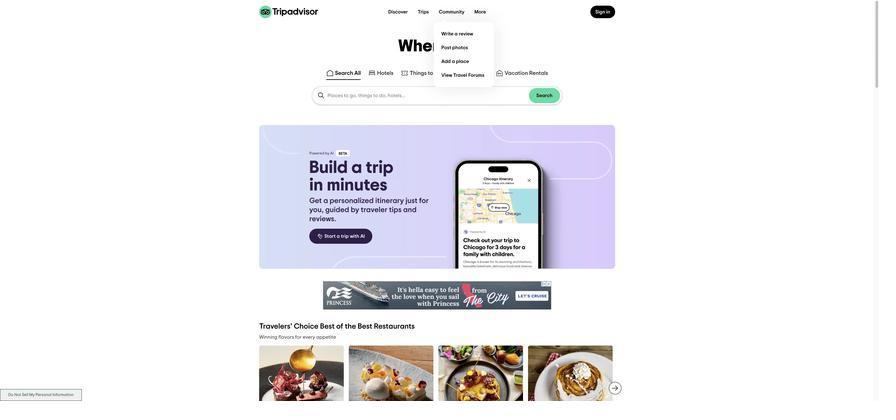 Task type: describe. For each thing, give the bounding box(es) containing it.
minutes
[[327, 177, 388, 194]]

view travel forums
[[442, 73, 485, 78]]

review
[[459, 31, 474, 36]]

not
[[14, 393, 21, 397]]

build a trip in minutes get a personalized itinerary just for you, guided by traveler tips and reviews.
[[310, 159, 429, 223]]

sell
[[22, 393, 28, 397]]

0 vertical spatial in
[[607, 9, 611, 14]]

things
[[410, 71, 427, 76]]

next image
[[612, 385, 619, 392]]

more button
[[470, 6, 491, 18]]

vacation rentals
[[505, 71, 549, 76]]

search for search
[[537, 93, 553, 98]]

powered
[[310, 151, 325, 155]]

write a review
[[442, 31, 474, 36]]

things to do link
[[401, 69, 442, 77]]

information
[[53, 393, 74, 397]]

a for write
[[455, 31, 458, 36]]

tripadvisor image
[[259, 6, 318, 18]]

1 vertical spatial for
[[295, 335, 302, 340]]

tab list containing search all
[[0, 67, 875, 81]]

post photos link
[[439, 41, 489, 55]]

sign in link
[[591, 6, 616, 18]]

tips
[[389, 206, 402, 214]]

just
[[406, 197, 418, 205]]

discover
[[389, 9, 408, 14]]

post photos
[[442, 45, 468, 50]]

appetite
[[316, 335, 336, 340]]

to?
[[453, 38, 476, 55]]

restaurants inside button
[[458, 71, 489, 76]]

post
[[442, 45, 451, 50]]

sign in
[[596, 9, 611, 14]]

trip for minutes
[[366, 159, 394, 177]]

0 horizontal spatial ai
[[330, 151, 334, 155]]

search search field down to
[[328, 93, 529, 98]]

a for start
[[337, 234, 340, 239]]

personalized
[[330, 197, 374, 205]]

0 horizontal spatial by
[[325, 151, 330, 155]]

in inside build a trip in minutes get a personalized itinerary just for you, guided by traveler tips and reviews.
[[310, 177, 323, 194]]

1 best from the left
[[320, 323, 335, 331]]

travel
[[454, 73, 467, 78]]

a for add
[[452, 59, 455, 64]]

start
[[325, 234, 336, 239]]

restaurants button
[[448, 68, 490, 80]]

rentals
[[530, 71, 549, 76]]

search image
[[318, 92, 325, 99]]

search for search all
[[335, 71, 353, 76]]

winning
[[259, 335, 278, 340]]

0 vertical spatial do
[[435, 71, 442, 76]]

you,
[[310, 206, 324, 214]]

winning flavors for every appetite
[[259, 335, 336, 340]]

add
[[442, 59, 451, 64]]

sign
[[596, 9, 606, 14]]

more
[[475, 9, 486, 14]]

0 horizontal spatial do
[[8, 393, 13, 397]]

restaurants link
[[449, 69, 489, 77]]

and
[[403, 206, 417, 214]]

search button
[[529, 88, 560, 103]]



Task type: locate. For each thing, give the bounding box(es) containing it.
0 horizontal spatial in
[[310, 177, 323, 194]]

trips
[[418, 9, 429, 14]]

search search field containing search
[[313, 87, 562, 104]]

flavors
[[279, 335, 294, 340]]

1 horizontal spatial by
[[351, 206, 359, 214]]

1 vertical spatial by
[[351, 206, 359, 214]]

of
[[337, 323, 343, 331]]

a
[[455, 31, 458, 36], [452, 59, 455, 64], [352, 159, 362, 177], [324, 197, 328, 205], [337, 234, 340, 239]]

1 vertical spatial ai
[[361, 234, 365, 239]]

1 vertical spatial restaurants
[[374, 323, 415, 331]]

do not sell my personal information button
[[0, 390, 82, 401]]

itinerary
[[376, 197, 404, 205]]

ai right with
[[361, 234, 365, 239]]

a right add
[[452, 59, 455, 64]]

in
[[607, 9, 611, 14], [310, 177, 323, 194]]

hotels link
[[369, 69, 394, 77]]

write a review link
[[439, 27, 489, 41]]

where to?
[[398, 38, 476, 55]]

vacation
[[505, 71, 528, 76]]

beta
[[339, 152, 347, 156]]

menu
[[434, 22, 494, 87]]

add a place link
[[439, 55, 489, 68]]

start a trip with ai button
[[310, 229, 373, 244]]

vacation rentals button
[[495, 68, 550, 80]]

do not sell my personal information
[[8, 393, 74, 397]]

vacation rentals link
[[496, 69, 549, 77]]

0 horizontal spatial trip
[[341, 234, 349, 239]]

previous image
[[256, 385, 263, 392]]

a right write
[[455, 31, 458, 36]]

by
[[325, 151, 330, 155], [351, 206, 359, 214]]

get
[[310, 197, 322, 205]]

travelers' choice best of the best restaurants
[[259, 323, 415, 331]]

my
[[29, 393, 35, 397]]

search down rentals
[[537, 93, 553, 98]]

0 vertical spatial by
[[325, 151, 330, 155]]

personal
[[36, 393, 52, 397]]

trip inside button
[[341, 234, 349, 239]]

search left all at the top
[[335, 71, 353, 76]]

every
[[303, 335, 315, 340]]

menu containing write a review
[[434, 22, 494, 87]]

search inside button
[[335, 71, 353, 76]]

0 horizontal spatial search
[[335, 71, 353, 76]]

discover button
[[384, 6, 413, 18]]

for left every
[[295, 335, 302, 340]]

a right get
[[324, 197, 328, 205]]

do right to
[[435, 71, 442, 76]]

0 vertical spatial trip
[[366, 159, 394, 177]]

by right the powered
[[325, 151, 330, 155]]

the
[[345, 323, 356, 331]]

1 horizontal spatial restaurants
[[458, 71, 489, 76]]

1 horizontal spatial for
[[419, 197, 429, 205]]

all
[[355, 71, 361, 76]]

community button
[[434, 6, 470, 18]]

search all
[[335, 71, 361, 76]]

view travel forums link
[[439, 68, 489, 82]]

by down personalized
[[351, 206, 359, 214]]

Search search field
[[313, 87, 562, 104], [328, 93, 529, 98]]

1 horizontal spatial trip
[[366, 159, 394, 177]]

ai left beta
[[330, 151, 334, 155]]

1 horizontal spatial in
[[607, 9, 611, 14]]

community
[[439, 9, 465, 14]]

photos
[[453, 45, 468, 50]]

2 best from the left
[[358, 323, 373, 331]]

travelers'
[[259, 323, 292, 331]]

for
[[419, 197, 429, 205], [295, 335, 302, 340]]

search
[[335, 71, 353, 76], [537, 93, 553, 98]]

hotels
[[377, 71, 394, 76]]

trip inside build a trip in minutes get a personalized itinerary just for you, guided by traveler tips and reviews.
[[366, 159, 394, 177]]

best right the
[[358, 323, 373, 331]]

a right start
[[337, 234, 340, 239]]

search search field down view
[[313, 87, 562, 104]]

0 vertical spatial restaurants
[[458, 71, 489, 76]]

place
[[456, 59, 469, 64]]

in up get
[[310, 177, 323, 194]]

a for build
[[352, 159, 362, 177]]

with
[[350, 234, 359, 239]]

guided
[[325, 206, 349, 214]]

powered by ai
[[310, 151, 334, 155]]

advertisement region
[[323, 282, 552, 310]]

to
[[428, 71, 433, 76]]

0 horizontal spatial best
[[320, 323, 335, 331]]

for right just
[[419, 197, 429, 205]]

start a trip with ai
[[325, 234, 365, 239]]

best
[[320, 323, 335, 331], [358, 323, 373, 331]]

1 vertical spatial in
[[310, 177, 323, 194]]

tab list
[[0, 67, 875, 81]]

things to do
[[410, 71, 442, 76]]

search all button
[[325, 68, 362, 80]]

0 horizontal spatial for
[[295, 335, 302, 340]]

1 vertical spatial search
[[537, 93, 553, 98]]

1 horizontal spatial do
[[435, 71, 442, 76]]

restaurants
[[458, 71, 489, 76], [374, 323, 415, 331]]

reviews.
[[310, 215, 336, 223]]

hotels button
[[367, 68, 395, 80]]

search inside button
[[537, 93, 553, 98]]

0 vertical spatial search
[[335, 71, 353, 76]]

trip for ai
[[341, 234, 349, 239]]

1 horizontal spatial best
[[358, 323, 373, 331]]

add a place
[[442, 59, 469, 64]]

a right build
[[352, 159, 362, 177]]

a inside button
[[337, 234, 340, 239]]

do
[[435, 71, 442, 76], [8, 393, 13, 397]]

0 horizontal spatial restaurants
[[374, 323, 415, 331]]

trips button
[[413, 6, 434, 18]]

ai
[[330, 151, 334, 155], [361, 234, 365, 239]]

forums
[[469, 73, 485, 78]]

in right sign
[[607, 9, 611, 14]]

best up appetite
[[320, 323, 335, 331]]

1 vertical spatial do
[[8, 393, 13, 397]]

where
[[398, 38, 449, 55]]

1 vertical spatial trip
[[341, 234, 349, 239]]

choice
[[294, 323, 319, 331]]

ai inside button
[[361, 234, 365, 239]]

trip
[[366, 159, 394, 177], [341, 234, 349, 239]]

1 horizontal spatial ai
[[361, 234, 365, 239]]

0 vertical spatial for
[[419, 197, 429, 205]]

1 horizontal spatial search
[[537, 93, 553, 98]]

traveler
[[361, 206, 388, 214]]

0 vertical spatial ai
[[330, 151, 334, 155]]

build
[[310, 159, 348, 177]]

do left not
[[8, 393, 13, 397]]

view
[[442, 73, 452, 78]]

things to do button
[[400, 68, 443, 80]]

write
[[442, 31, 454, 36]]

for inside build a trip in minutes get a personalized itinerary just for you, guided by traveler tips and reviews.
[[419, 197, 429, 205]]

by inside build a trip in minutes get a personalized itinerary just for you, guided by traveler tips and reviews.
[[351, 206, 359, 214]]



Task type: vqa. For each thing, say whether or not it's contained in the screenshot.
'places' related to The Royal Sonesta Washington DC Dupont Circle
no



